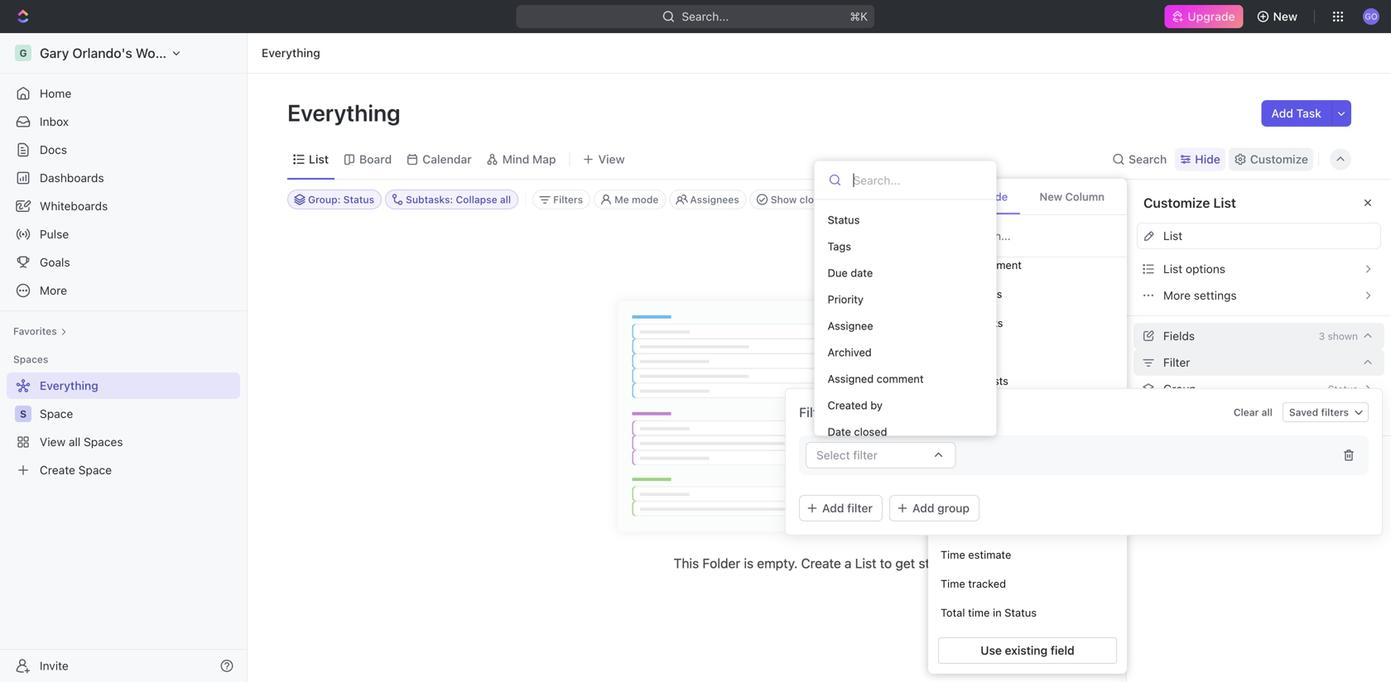 Task type: vqa. For each thing, say whether or not it's contained in the screenshot.
top the to do
no



Task type: describe. For each thing, give the bounding box(es) containing it.
filter for select filter
[[853, 449, 878, 462]]

saved filters button
[[1283, 403, 1369, 422]]

linked docs
[[941, 288, 1003, 300]]

status right the in
[[1005, 607, 1037, 619]]

time estimate
[[941, 549, 1012, 561]]

hide inside dropdown button
[[1195, 152, 1221, 166]]

tracked
[[969, 578, 1006, 590]]

new column
[[1040, 191, 1105, 203]]

pull
[[941, 375, 959, 387]]

requests
[[962, 375, 1009, 387]]

map
[[533, 152, 556, 166]]

inbox link
[[7, 109, 240, 135]]

total
[[941, 607, 965, 619]]

show/hide
[[953, 191, 1008, 203]]

new column button
[[1030, 181, 1115, 215]]

start
[[941, 462, 965, 474]]

select filter button
[[806, 442, 956, 469]]

clear all
[[1234, 407, 1273, 418]]

started.
[[919, 556, 965, 572]]

customize for customize list
[[1144, 195, 1211, 211]]

dashboards
[[40, 171, 104, 185]]

list down hide dropdown button
[[1214, 195, 1237, 211]]

search
[[1129, 152, 1167, 166]]

pulse
[[40, 227, 69, 241]]

clear all button
[[1227, 403, 1280, 422]]

points
[[974, 404, 1005, 416]]

status up task id
[[941, 491, 973, 503]]

assignees button
[[670, 190, 747, 210]]

empty.
[[757, 556, 798, 572]]

list right a
[[855, 556, 877, 572]]

this folder is empty. create a list to get started.
[[674, 556, 965, 572]]

docs inside sidebar navigation
[[40, 143, 67, 157]]

home link
[[7, 80, 240, 107]]

3 shown
[[1319, 330, 1358, 342]]

create
[[801, 556, 841, 572]]

filter
[[1164, 356, 1191, 369]]

more settings
[[1164, 289, 1237, 302]]

tree inside sidebar navigation
[[7, 373, 240, 484]]

column
[[1066, 191, 1105, 203]]

priority
[[828, 293, 864, 306]]

saved filters
[[1290, 407, 1349, 418]]

latest
[[941, 259, 972, 271]]

shown
[[1328, 330, 1358, 342]]

whiteboards
[[40, 199, 108, 213]]

docs link
[[7, 137, 240, 163]]

task id
[[941, 520, 977, 532]]

add task
[[1272, 106, 1322, 120]]

date
[[828, 426, 851, 438]]

date for start date
[[968, 462, 991, 474]]

inbox
[[40, 115, 69, 128]]

sprint
[[941, 404, 971, 416]]

get
[[896, 556, 915, 572]]

field
[[1051, 644, 1075, 658]]

time for time estimate
[[941, 549, 966, 561]]

invite
[[40, 659, 69, 673]]

more
[[1164, 289, 1191, 302]]

mind map
[[502, 152, 556, 166]]

add for add filter
[[822, 502, 844, 515]]

pull requests
[[941, 375, 1009, 387]]

spaces
[[13, 354, 48, 365]]

more settings button
[[1137, 282, 1382, 309]]

comment for assigned comment
[[877, 373, 924, 385]]

Search tasks... text field
[[1185, 187, 1351, 212]]

sprints
[[941, 433, 976, 445]]

board link
[[356, 148, 392, 171]]

assignee
[[828, 320, 873, 332]]

upgrade
[[1188, 10, 1235, 23]]

hide inside button
[[860, 194, 882, 205]]

archived
[[828, 346, 872, 359]]

new for new column
[[1040, 191, 1063, 203]]

mind map link
[[499, 148, 556, 171]]

Search... text field
[[854, 168, 983, 193]]

3
[[1319, 330, 1325, 342]]

list inside button
[[1164, 262, 1183, 276]]

due date
[[828, 267, 873, 279]]

1 vertical spatial task
[[941, 520, 964, 532]]

group
[[938, 502, 970, 515]]

list left "board" link
[[309, 152, 329, 166]]

fields
[[1164, 329, 1195, 343]]

customize list
[[1144, 195, 1237, 211]]

sprint points
[[941, 404, 1005, 416]]

to
[[880, 556, 892, 572]]

add group button
[[890, 495, 980, 522]]



Task type: locate. For each thing, give the bounding box(es) containing it.
tree
[[7, 373, 240, 484]]

comment for latest comment
[[975, 259, 1022, 271]]

time tracked
[[941, 578, 1006, 590]]

tags
[[828, 240, 851, 253]]

0 horizontal spatial hide
[[860, 194, 882, 205]]

id
[[967, 520, 977, 532]]

add for add group
[[913, 502, 935, 515]]

linked
[[941, 288, 974, 300], [941, 317, 974, 329]]

1 vertical spatial customize
[[1144, 195, 1211, 211]]

new for new
[[1274, 10, 1298, 23]]

linked for linked docs
[[941, 288, 974, 300]]

add up customize button
[[1272, 106, 1294, 120]]

filter inside button
[[847, 502, 873, 515]]

status up "tags"
[[828, 214, 860, 226]]

1 horizontal spatial customize
[[1251, 152, 1309, 166]]

new left column
[[1040, 191, 1063, 203]]

filter inside dropdown button
[[853, 449, 878, 462]]

tab list containing show/hide
[[929, 179, 1127, 215]]

0 horizontal spatial comment
[[877, 373, 924, 385]]

filter button
[[1137, 350, 1382, 376]]

2 linked from the top
[[941, 317, 974, 329]]

folder
[[703, 556, 741, 572]]

comment up by
[[877, 373, 924, 385]]

add inside add filter button
[[822, 502, 844, 515]]

use existing field
[[981, 644, 1075, 658]]

1 vertical spatial hide
[[860, 194, 882, 205]]

sidebar navigation
[[0, 33, 248, 683]]

pulse link
[[7, 221, 240, 248]]

0 vertical spatial customize
[[1251, 152, 1309, 166]]

1 vertical spatial new
[[1040, 191, 1063, 203]]

options
[[1186, 262, 1226, 276]]

0 vertical spatial date
[[851, 267, 873, 279]]

date
[[851, 267, 873, 279], [968, 462, 991, 474]]

1 vertical spatial time
[[941, 578, 966, 590]]

show/hide button
[[941, 181, 1020, 215]]

tab list
[[929, 179, 1127, 215]]

0 horizontal spatial add
[[822, 502, 844, 515]]

add down select
[[822, 502, 844, 515]]

saved
[[1290, 407, 1319, 418]]

task down group
[[941, 520, 964, 532]]

this
[[674, 556, 699, 572]]

closed
[[854, 426, 887, 438]]

select
[[817, 449, 850, 462]]

0 horizontal spatial new
[[1040, 191, 1063, 203]]

customize for customize
[[1251, 152, 1309, 166]]

customize inside button
[[1251, 152, 1309, 166]]

is
[[744, 556, 754, 572]]

1 horizontal spatial new
[[1274, 10, 1298, 23]]

0 horizontal spatial task
[[941, 520, 964, 532]]

0 horizontal spatial date
[[851, 267, 873, 279]]

0 vertical spatial comment
[[975, 259, 1022, 271]]

favorites
[[13, 326, 57, 337]]

use
[[981, 644, 1002, 658]]

linked down 'linked docs'
[[941, 317, 974, 329]]

1 vertical spatial linked
[[941, 317, 974, 329]]

Search field
[[964, 229, 1114, 244]]

date right start
[[968, 462, 991, 474]]

list down customize list
[[1164, 229, 1183, 243]]

task up customize button
[[1297, 106, 1322, 120]]

add
[[1272, 106, 1294, 120], [822, 502, 844, 515], [913, 502, 935, 515]]

add left group
[[913, 502, 935, 515]]

1 vertical spatial date
[[968, 462, 991, 474]]

favorites button
[[7, 321, 74, 341]]

0 vertical spatial filter
[[853, 449, 878, 462]]

settings
[[1194, 289, 1237, 302]]

filter down closed
[[853, 449, 878, 462]]

time for time tracked
[[941, 578, 966, 590]]

linked down the "latest"
[[941, 288, 974, 300]]

filter down select filter
[[847, 502, 873, 515]]

mind
[[502, 152, 530, 166]]

assignees
[[690, 194, 739, 205]]

by
[[871, 399, 883, 412]]

1 horizontal spatial hide
[[1195, 152, 1221, 166]]

0 horizontal spatial docs
[[40, 143, 67, 157]]

search...
[[682, 10, 729, 23]]

search button
[[1107, 148, 1172, 171]]

dashboards link
[[7, 165, 240, 191]]

1 horizontal spatial comment
[[975, 259, 1022, 271]]

list options button
[[1137, 256, 1382, 282]]

hide down search... text field at the right top
[[860, 194, 882, 205]]

assigned comment
[[828, 373, 924, 385]]

created by
[[828, 399, 883, 412]]

0 vertical spatial task
[[1297, 106, 1322, 120]]

latest comment
[[941, 259, 1022, 271]]

1 horizontal spatial task
[[1297, 106, 1322, 120]]

new right upgrade
[[1274, 10, 1298, 23]]

a
[[845, 556, 852, 572]]

calendar
[[423, 152, 472, 166]]

date closed
[[828, 426, 887, 438]]

add inside add task button
[[1272, 106, 1294, 120]]

start date
[[941, 462, 991, 474]]

2 horizontal spatial add
[[1272, 106, 1294, 120]]

1 horizontal spatial date
[[968, 462, 991, 474]]

docs
[[40, 143, 67, 157], [977, 288, 1003, 300]]

1 linked from the top
[[941, 288, 974, 300]]

0 horizontal spatial customize
[[1144, 195, 1211, 211]]

0 vertical spatial time
[[941, 549, 966, 561]]

add for add task
[[1272, 106, 1294, 120]]

time down task id
[[941, 549, 966, 561]]

1 time from the top
[[941, 549, 966, 561]]

hide up customize list
[[1195, 152, 1221, 166]]

hide button
[[853, 190, 888, 210]]

group
[[1164, 382, 1197, 396]]

goals link
[[7, 249, 240, 276]]

existing
[[1005, 644, 1048, 658]]

filters
[[1321, 407, 1349, 418]]

2 time from the top
[[941, 578, 966, 590]]

due
[[828, 267, 848, 279]]

new inside button
[[1040, 191, 1063, 203]]

filter
[[853, 449, 878, 462], [847, 502, 873, 515]]

0 vertical spatial hide
[[1195, 152, 1221, 166]]

tasks
[[977, 317, 1003, 329]]

time
[[968, 607, 990, 619]]

0 vertical spatial new
[[1274, 10, 1298, 23]]

1 horizontal spatial docs
[[977, 288, 1003, 300]]

list up more
[[1164, 262, 1183, 276]]

linked for linked tasks
[[941, 317, 974, 329]]

1 vertical spatial docs
[[977, 288, 1003, 300]]

0 vertical spatial linked
[[941, 288, 974, 300]]

add filter button
[[799, 495, 883, 522]]

use existing field button
[[938, 638, 1117, 664]]

1 vertical spatial filter
[[847, 502, 873, 515]]

add inside 'add group' button
[[913, 502, 935, 515]]

filter for add filter
[[847, 502, 873, 515]]

task inside button
[[1297, 106, 1322, 120]]

home
[[40, 87, 71, 100]]

everything
[[262, 46, 320, 60], [287, 99, 406, 126]]

list options
[[1164, 262, 1226, 276]]

created
[[828, 399, 868, 412]]

filter button
[[1127, 350, 1392, 376]]

0 vertical spatial everything
[[262, 46, 320, 60]]

clear
[[1234, 407, 1259, 418]]

1 vertical spatial comment
[[877, 373, 924, 385]]

everything link
[[258, 43, 325, 63]]

board
[[359, 152, 392, 166]]

comment up 'linked docs'
[[975, 259, 1022, 271]]

docs up tasks
[[977, 288, 1003, 300]]

date for due date
[[851, 267, 873, 279]]

estimate
[[969, 549, 1012, 561]]

date right due
[[851, 267, 873, 279]]

all
[[1262, 407, 1273, 418]]

1 horizontal spatial add
[[913, 502, 935, 515]]

customize down hide dropdown button
[[1144, 195, 1211, 211]]

time down started.
[[941, 578, 966, 590]]

1 vertical spatial everything
[[287, 99, 406, 126]]

new inside button
[[1274, 10, 1298, 23]]

0 vertical spatial docs
[[40, 143, 67, 157]]

goals
[[40, 256, 70, 269]]

list link
[[306, 148, 329, 171]]

calendar link
[[419, 148, 472, 171]]

everything inside the everything link
[[262, 46, 320, 60]]

⌘k
[[850, 10, 868, 23]]

status up 'filters'
[[1328, 383, 1358, 395]]

customize up search tasks... text field
[[1251, 152, 1309, 166]]

docs down inbox
[[40, 143, 67, 157]]



